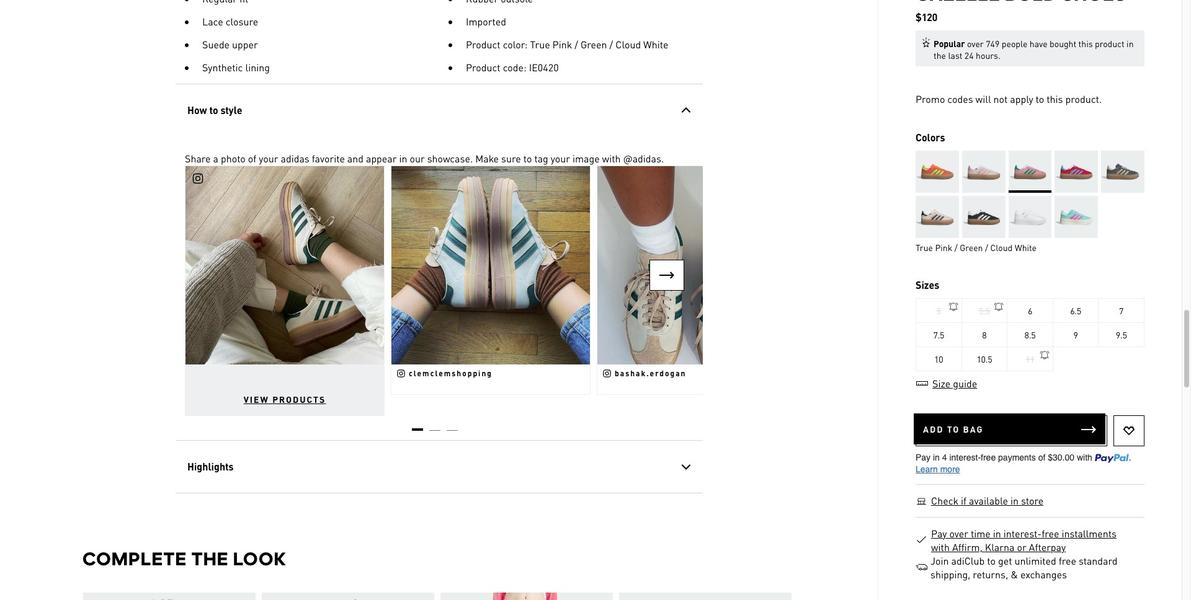 Task type: vqa. For each thing, say whether or not it's contained in the screenshot.
the bottommost "True"
yes



Task type: locate. For each thing, give the bounding box(es) containing it.
free inside 'join adiclub to get unlimited free standard shipping, returns, & exchanges'
[[1059, 555, 1077, 568]]

11
[[1026, 354, 1035, 365]]

product down the imported
[[466, 38, 500, 51]]

7
[[1120, 305, 1124, 316]]

sure
[[501, 152, 521, 165]]

/
[[574, 38, 578, 51], [609, 38, 613, 51], [955, 242, 958, 253], [985, 242, 988, 253]]

1 vertical spatial pink
[[935, 242, 953, 253]]

over 749 people have bought this product in the last 24 hours.
[[934, 38, 1134, 61]]

1 vertical spatial with
[[931, 541, 950, 554]]

1 vertical spatial the
[[191, 549, 228, 570]]

make
[[475, 152, 499, 165]]

returns,
[[973, 568, 1009, 581]]

pink
[[552, 38, 572, 51], [935, 242, 953, 253]]

true up the ie0420
[[530, 38, 550, 51]]

this right bought
[[1079, 38, 1093, 49]]

view products list
[[147, 166, 796, 416]]

product left code:
[[466, 61, 500, 74]]

join
[[931, 555, 949, 568]]

this inside over 749 people have bought this product in the last 24 hours.
[[1079, 38, 1093, 49]]

8.5 button
[[1008, 323, 1054, 348]]

0 horizontal spatial pink
[[552, 38, 572, 51]]

2 product from the top
[[466, 61, 500, 74]]

1 vertical spatial over
[[950, 527, 969, 541]]

share a photo of your adidas favorite and appear in our showcase. make sure to tag your image with @adidas.
[[185, 152, 664, 165]]

10
[[935, 354, 944, 365]]

6.5 button
[[1054, 298, 1099, 323]]

0 horizontal spatial white
[[643, 38, 668, 51]]

clemclemshopping
[[409, 369, 492, 378]]

9.5 button
[[1099, 323, 1145, 348]]

in up klarna
[[993, 527, 1001, 541]]

badge image
[[922, 37, 934, 48]]

this
[[1079, 38, 1093, 49], [1047, 92, 1063, 105]]

size guide
[[933, 377, 977, 390]]

synthetic
[[202, 61, 243, 74]]

upper
[[232, 38, 258, 51]]

10.5
[[977, 354, 993, 365]]

5 button
[[917, 298, 962, 323]]

your
[[259, 152, 278, 165], [551, 152, 570, 165]]

short premium puffer jacket image
[[262, 593, 434, 601]]

bought
[[1050, 38, 1077, 49]]

highlights
[[187, 460, 233, 473]]

1 horizontal spatial with
[[931, 541, 950, 554]]

over inside pay over time in interest-free installments with affirm, klarna or afterpay
[[950, 527, 969, 541]]

adiclub
[[952, 555, 985, 568]]

1 vertical spatial free
[[1059, 555, 1077, 568]]

1 vertical spatial product
[[466, 61, 500, 74]]

1 horizontal spatial the
[[934, 50, 946, 61]]

10.5 button
[[962, 347, 1008, 372]]

0 vertical spatial with
[[602, 152, 621, 165]]

green
[[580, 38, 607, 51], [960, 242, 983, 253]]

1 horizontal spatial green
[[960, 242, 983, 253]]

apply
[[1010, 92, 1034, 105]]

0 vertical spatial this
[[1079, 38, 1093, 49]]

this left product.
[[1047, 92, 1063, 105]]

product code: ie0420
[[466, 61, 559, 74]]

promo
[[916, 92, 945, 105]]

over up 24
[[967, 38, 984, 49]]

product color: core black / cloud white / cloud white image
[[962, 196, 1006, 238]]

pink up the ie0420
[[552, 38, 572, 51]]

free up afterpay
[[1042, 527, 1060, 541]]

&
[[1011, 568, 1018, 581]]

1 horizontal spatial your
[[551, 152, 570, 165]]

1 product from the top
[[466, 38, 500, 51]]

1 horizontal spatial white
[[1015, 242, 1037, 253]]

1 vertical spatial cloud
[[991, 242, 1013, 253]]

with right image
[[602, 152, 621, 165]]

photo
[[221, 152, 245, 165]]

lining
[[245, 61, 270, 74]]

to left tag
[[523, 152, 532, 165]]

product
[[466, 38, 500, 51], [466, 61, 500, 74]]

promo codes will not apply to this product.
[[916, 92, 1102, 105]]

0 horizontal spatial this
[[1047, 92, 1063, 105]]

standard
[[1079, 555, 1118, 568]]

afterpay
[[1029, 541, 1066, 554]]

free
[[1042, 527, 1060, 541], [1059, 555, 1077, 568]]

0 horizontal spatial green
[[580, 38, 607, 51]]

to right how
[[209, 104, 218, 117]]

list
[[82, 593, 796, 601]]

product color: solar orange / solar green / gum m2 image
[[916, 151, 959, 193]]

suede
[[202, 38, 229, 51]]

the down popular
[[934, 50, 946, 61]]

highlights button
[[175, 441, 703, 493]]

to up "returns,"
[[987, 555, 996, 568]]

9
[[1074, 330, 1078, 341]]

in
[[1127, 38, 1134, 49], [399, 152, 407, 165], [1011, 495, 1019, 508], [993, 527, 1001, 541]]

8.5
[[1025, 330, 1036, 341]]

favorite
[[312, 152, 345, 165]]

0 vertical spatial product
[[466, 38, 500, 51]]

people
[[1002, 38, 1028, 49]]

6 button
[[1008, 298, 1054, 323]]

5
[[937, 305, 941, 316]]

to right apply at the right top
[[1036, 92, 1045, 105]]

the left look
[[191, 549, 228, 570]]

0 horizontal spatial the
[[191, 549, 228, 570]]

1 vertical spatial white
[[1015, 242, 1037, 253]]

0 vertical spatial pink
[[552, 38, 572, 51]]

0 horizontal spatial cloud
[[615, 38, 641, 51]]

klarna
[[985, 541, 1015, 554]]

appear
[[366, 152, 397, 165]]

1 your from the left
[[259, 152, 278, 165]]

1 horizontal spatial this
[[1079, 38, 1093, 49]]

6.5
[[1071, 305, 1082, 316]]

free for unlimited
[[1059, 555, 1077, 568]]

check if available in store
[[931, 495, 1044, 508]]

your right of
[[259, 152, 278, 165]]

in inside over 749 people have bought this product in the last 24 hours.
[[1127, 38, 1134, 49]]

over up affirm, on the bottom of page
[[950, 527, 969, 541]]

product color: true pink / green / cloud white
[[466, 38, 668, 51]]

5.5 button
[[962, 298, 1008, 323]]

8
[[983, 330, 987, 341]]

7 button
[[1099, 298, 1145, 323]]

complete the look
[[82, 549, 286, 570]]

complete
[[82, 549, 187, 570]]

time
[[971, 527, 991, 541]]

to
[[947, 424, 960, 435]]

your right tag
[[551, 152, 570, 165]]

1 vertical spatial green
[[960, 242, 983, 253]]

in inside button
[[1011, 495, 1019, 508]]

1 horizontal spatial pink
[[935, 242, 953, 253]]

pink down product color: wonder quartz / core black / core black image
[[935, 242, 953, 253]]

1 vertical spatial true
[[916, 242, 933, 253]]

over inside over 749 people have bought this product in the last 24 hours.
[[967, 38, 984, 49]]

suede upper
[[202, 38, 258, 51]]

in left our
[[399, 152, 407, 165]]

in left store
[[1011, 495, 1019, 508]]

0 vertical spatial true
[[530, 38, 550, 51]]

to
[[1036, 92, 1045, 105], [209, 104, 218, 117], [523, 152, 532, 165], [987, 555, 996, 568]]

0 vertical spatial the
[[934, 50, 946, 61]]

0 vertical spatial over
[[967, 38, 984, 49]]

in right product
[[1127, 38, 1134, 49]]

1 horizontal spatial true
[[916, 242, 933, 253]]

0 horizontal spatial your
[[259, 152, 278, 165]]

with up join
[[931, 541, 950, 554]]

codes
[[948, 92, 973, 105]]

unlimited
[[1015, 555, 1057, 568]]

1 vertical spatial this
[[1047, 92, 1063, 105]]

true down product color: wonder quartz / core black / core black image
[[916, 242, 933, 253]]

crushed velvet flared pants image
[[440, 593, 613, 601]]

how
[[187, 104, 207, 117]]

or
[[1017, 541, 1027, 554]]

the
[[934, 50, 946, 61], [191, 549, 228, 570]]

product color: putty mauve / wonder clay / cloud white image
[[962, 151, 1006, 193]]

free down afterpay
[[1059, 555, 1077, 568]]

colors
[[916, 131, 945, 144]]

free inside pay over time in interest-free installments with affirm, klarna or afterpay
[[1042, 527, 1060, 541]]

0 vertical spatial free
[[1042, 527, 1060, 541]]

0 horizontal spatial true
[[530, 38, 550, 51]]



Task type: describe. For each thing, give the bounding box(es) containing it.
will
[[976, 92, 991, 105]]

available
[[969, 495, 1008, 508]]

sizes
[[916, 279, 940, 292]]

ie0420
[[529, 61, 559, 74]]

add to bag
[[923, 424, 984, 435]]

look
[[233, 549, 286, 570]]

1 horizontal spatial cloud
[[991, 242, 1013, 253]]

adicolor trefoil boxy tee (plus size) image
[[83, 593, 255, 601]]

10 button
[[917, 347, 962, 372]]

guide
[[953, 377, 977, 390]]

pay over time in interest-free installments with affirm, klarna or afterpay link
[[931, 527, 1137, 555]]

6
[[1028, 305, 1033, 316]]

product.
[[1066, 92, 1102, 105]]

a
[[213, 152, 218, 165]]

product color: wonder quartz / core black / core black image
[[916, 196, 959, 238]]

if
[[961, 495, 967, 508]]

tag
[[534, 152, 548, 165]]

in inside pay over time in interest-free installments with affirm, klarna or afterpay
[[993, 527, 1001, 541]]

0 horizontal spatial with
[[602, 152, 621, 165]]

style
[[220, 104, 242, 117]]

pay
[[931, 527, 947, 541]]

get
[[998, 555, 1012, 568]]

9.5
[[1116, 330, 1127, 341]]

closure
[[225, 15, 258, 28]]

product for product code: ie0420
[[466, 61, 500, 74]]

check
[[931, 495, 959, 508]]

of
[[248, 152, 256, 165]]

not
[[994, 92, 1008, 105]]

$120
[[916, 11, 938, 24]]

7.5
[[934, 330, 945, 341]]

free for interest-
[[1042, 527, 1060, 541]]

lace
[[202, 15, 223, 28]]

0 vertical spatial white
[[643, 38, 668, 51]]

metamoto mini bucket bag image
[[619, 593, 792, 601]]

hours.
[[976, 50, 1001, 61]]

product color: flash aqua / lucid pink / cloud white image
[[1055, 196, 1099, 238]]

last
[[948, 50, 963, 61]]

share
[[185, 152, 210, 165]]

popular
[[934, 38, 965, 49]]

have
[[1030, 38, 1048, 49]]

pay over time in interest-free installments with affirm, klarna or afterpay
[[931, 527, 1117, 554]]

product color: grey six / magic beige / cream white image
[[1102, 151, 1145, 193]]

and
[[347, 152, 363, 165]]

our
[[410, 152, 425, 165]]

product color: active pink / semi blue burst / cloud white image
[[1055, 151, 1099, 193]]

8 button
[[962, 323, 1008, 348]]

2 your from the left
[[551, 152, 570, 165]]

size guide link
[[916, 377, 978, 390]]

synthetic lining
[[202, 61, 270, 74]]

product color: true pink / green / cloud white image
[[1009, 151, 1052, 193]]

how to style
[[187, 104, 242, 117]]

to inside 'join adiclub to get unlimited free standard shipping, returns, & exchanges'
[[987, 555, 996, 568]]

color:
[[503, 38, 528, 51]]

add
[[923, 424, 944, 435]]

join adiclub to get unlimited free standard shipping, returns, & exchanges
[[931, 555, 1118, 581]]

shipping,
[[931, 568, 971, 581]]

bashak.erdogan
[[615, 369, 686, 378]]

showcase.
[[427, 152, 473, 165]]

product color: cloud white / cloud white / cloud white image
[[1009, 196, 1052, 238]]

adidas
[[280, 152, 309, 165]]

products
[[272, 394, 326, 405]]

installments
[[1062, 527, 1117, 541]]

7.5 button
[[917, 323, 962, 348]]

9 button
[[1054, 323, 1099, 348]]

the inside over 749 people have bought this product in the last 24 hours.
[[934, 50, 946, 61]]

add to bag button
[[914, 414, 1106, 445]]

to inside button
[[209, 104, 218, 117]]

5.5
[[979, 305, 990, 316]]

size
[[933, 377, 951, 390]]

@adidas.
[[623, 152, 664, 165]]

interest-
[[1004, 527, 1042, 541]]

imported
[[466, 15, 506, 28]]

image
[[572, 152, 600, 165]]

24
[[965, 50, 974, 61]]

product
[[1095, 38, 1125, 49]]

check if available in store button
[[931, 495, 1044, 508]]

affirm,
[[952, 541, 983, 554]]

lace closure
[[202, 15, 258, 28]]

view products
[[243, 394, 326, 405]]

11 button
[[1008, 347, 1054, 372]]

0 vertical spatial cloud
[[615, 38, 641, 51]]

with inside pay over time in interest-free installments with affirm, klarna or afterpay
[[931, 541, 950, 554]]

0 vertical spatial green
[[580, 38, 607, 51]]

product for product color: true pink / green / cloud white
[[466, 38, 500, 51]]

749
[[986, 38, 1000, 49]]

store
[[1021, 495, 1044, 508]]

view
[[243, 394, 269, 405]]



